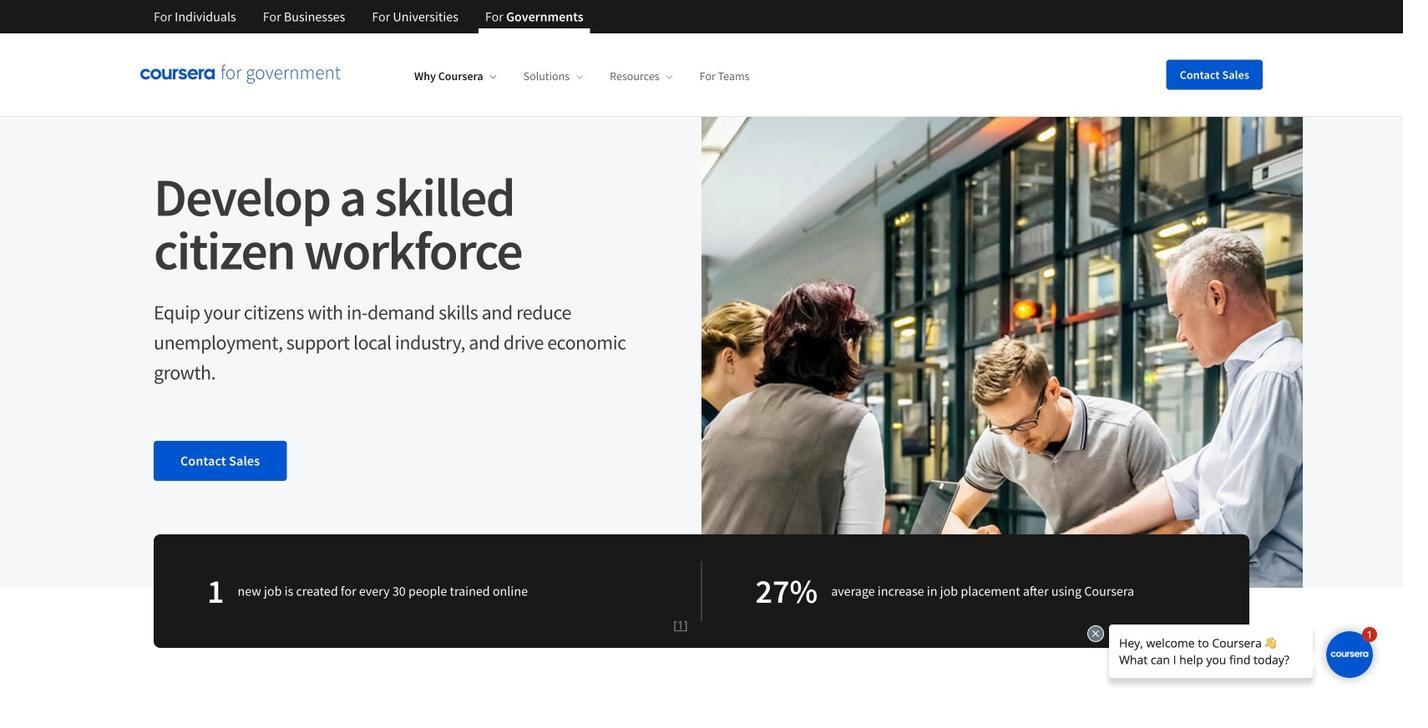 Task type: locate. For each thing, give the bounding box(es) containing it.
banner navigation
[[140, 0, 597, 33]]

coursera for government image
[[140, 65, 341, 85]]



Task type: vqa. For each thing, say whether or not it's contained in the screenshot.
rightmost its
no



